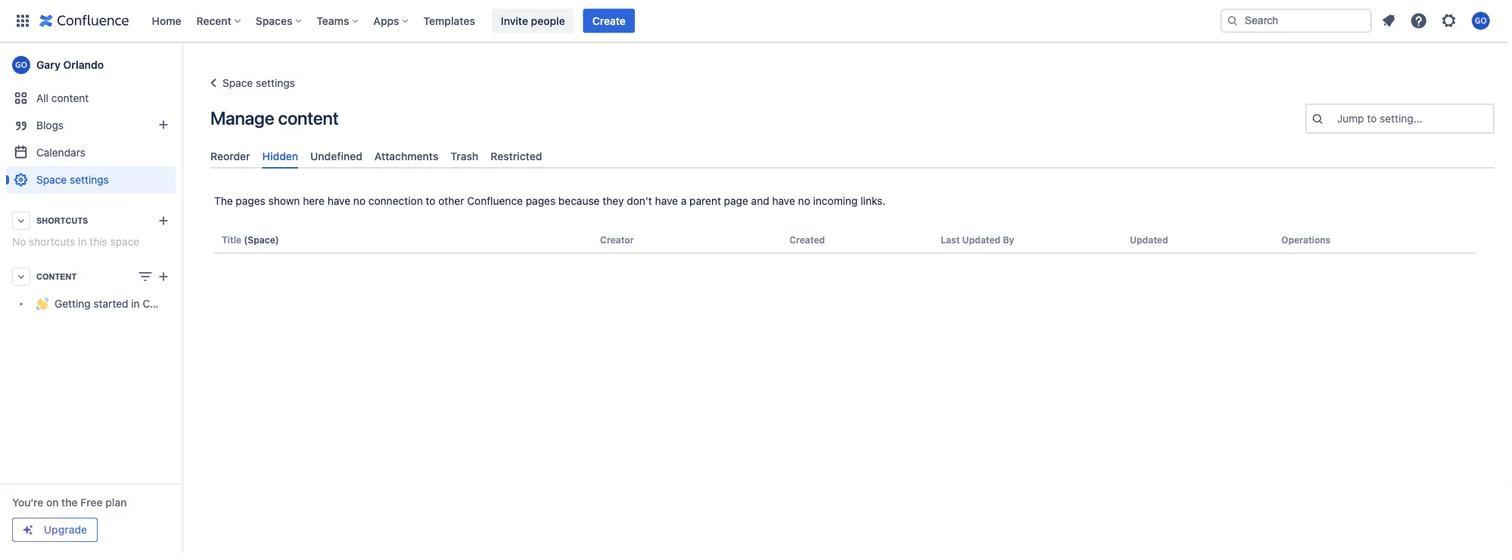 Task type: locate. For each thing, give the bounding box(es) containing it.
space settings down calendars
[[36, 174, 109, 186]]

have right and
[[772, 195, 795, 208]]

confluence inside space element
[[143, 298, 198, 310]]

spaces
[[256, 14, 292, 27]]

0 horizontal spatial space settings link
[[6, 167, 176, 194]]

settings up manage content on the top of the page
[[256, 77, 295, 89]]

have right the here
[[328, 195, 351, 208]]

space settings
[[223, 77, 295, 89], [36, 174, 109, 186]]

1 horizontal spatial to
[[1367, 112, 1377, 125]]

confluence
[[467, 195, 523, 208], [143, 298, 198, 310]]

content button
[[6, 263, 176, 291]]

teams button
[[312, 9, 364, 33]]

settings down the calendars link
[[70, 174, 109, 186]]

0 horizontal spatial to
[[426, 195, 436, 208]]

confluence image
[[39, 12, 129, 30], [39, 12, 129, 30]]

space settings link
[[204, 74, 295, 92], [6, 167, 176, 194]]

tab list
[[204, 144, 1501, 169]]

undefined
[[310, 150, 362, 162]]

jump to setting...
[[1337, 112, 1423, 125]]

0 vertical spatial in
[[78, 236, 87, 248]]

page
[[724, 195, 748, 208]]

reorder link
[[204, 144, 256, 169]]

2 pages from the left
[[526, 195, 556, 208]]

all content
[[36, 92, 89, 104]]

undefined link
[[304, 144, 368, 169]]

create link
[[583, 9, 635, 33]]

pages right the
[[236, 195, 266, 208]]

manage
[[210, 107, 274, 129]]

by
[[1003, 235, 1015, 245]]

content
[[51, 92, 89, 104], [278, 107, 339, 129]]

2 updated from the left
[[1130, 235, 1168, 245]]

pages left because
[[526, 195, 556, 208]]

content up undefined
[[278, 107, 339, 129]]

to
[[1367, 112, 1377, 125], [426, 195, 436, 208]]

0 horizontal spatial settings
[[70, 174, 109, 186]]

0 vertical spatial content
[[51, 92, 89, 104]]

space settings inside space element
[[36, 174, 109, 186]]

0 vertical spatial settings
[[256, 77, 295, 89]]

1 vertical spatial in
[[131, 298, 140, 310]]

and
[[751, 195, 769, 208]]

space down calendars
[[36, 174, 67, 186]]

reorder
[[210, 150, 250, 162]]

3 have from the left
[[772, 195, 795, 208]]

1 vertical spatial to
[[426, 195, 436, 208]]

0 vertical spatial space settings
[[223, 77, 295, 89]]

in left this at the left top
[[78, 236, 87, 248]]

1 vertical spatial content
[[278, 107, 339, 129]]

manage content
[[210, 107, 339, 129]]

banner
[[0, 0, 1508, 42]]

have left a
[[655, 195, 678, 208]]

on
[[46, 497, 59, 509]]

0 horizontal spatial confluence
[[143, 298, 198, 310]]

title (space)
[[222, 235, 279, 245]]

orlando
[[63, 59, 104, 71]]

content for all content
[[51, 92, 89, 104]]

upgrade
[[44, 524, 87, 537]]

space up manage
[[223, 77, 253, 89]]

confluence down create a page image
[[143, 298, 198, 310]]

0 vertical spatial to
[[1367, 112, 1377, 125]]

getting
[[54, 298, 91, 310]]

settings
[[256, 77, 295, 89], [70, 174, 109, 186]]

space settings up manage content on the top of the page
[[223, 77, 295, 89]]

to left other at the top of page
[[426, 195, 436, 208]]

confluence right other at the top of page
[[467, 195, 523, 208]]

the
[[214, 195, 233, 208]]

gary orlando link
[[6, 50, 176, 80]]

recent button
[[192, 9, 247, 33]]

here
[[303, 195, 325, 208]]

home
[[152, 14, 181, 27]]

0 horizontal spatial space
[[36, 174, 67, 186]]

connection
[[368, 195, 423, 208]]

0 horizontal spatial in
[[78, 236, 87, 248]]

0 horizontal spatial space settings
[[36, 174, 109, 186]]

space settings link down calendars
[[6, 167, 176, 194]]

getting started in confluence link
[[6, 291, 198, 318]]

2 horizontal spatial have
[[772, 195, 795, 208]]

1 horizontal spatial confluence
[[467, 195, 523, 208]]

content
[[36, 272, 77, 282]]

1 vertical spatial space settings
[[36, 174, 109, 186]]

0 horizontal spatial pages
[[236, 195, 266, 208]]

blogs
[[36, 119, 64, 132]]

you're on the free plan
[[12, 497, 127, 509]]

no
[[12, 236, 26, 248]]

1 horizontal spatial have
[[655, 195, 678, 208]]

no
[[353, 195, 366, 208], [798, 195, 810, 208]]

started
[[93, 298, 128, 310]]

updated
[[962, 235, 1001, 245], [1130, 235, 1168, 245]]

calendars
[[36, 146, 85, 159]]

trash
[[451, 150, 478, 162]]

pages
[[236, 195, 266, 208], [526, 195, 556, 208]]

content for manage content
[[278, 107, 339, 129]]

1 horizontal spatial space
[[223, 77, 253, 89]]

in right 'started'
[[131, 298, 140, 310]]

1 vertical spatial confluence
[[143, 298, 198, 310]]

teams
[[317, 14, 349, 27]]

premium image
[[22, 524, 34, 537]]

1 no from the left
[[353, 195, 366, 208]]

templates
[[423, 14, 475, 27]]

1 horizontal spatial space settings link
[[204, 74, 295, 92]]

the pages shown here have no connection to other confluence pages because they don't have a parent page and have no incoming links.
[[214, 195, 886, 208]]

1 horizontal spatial in
[[131, 298, 140, 310]]

0 horizontal spatial no
[[353, 195, 366, 208]]

attachments
[[375, 150, 439, 162]]

1 horizontal spatial pages
[[526, 195, 556, 208]]

to right jump
[[1367, 112, 1377, 125]]

this
[[90, 236, 107, 248]]

space
[[223, 77, 253, 89], [36, 174, 67, 186]]

apps
[[373, 14, 399, 27]]

search image
[[1227, 15, 1239, 27]]

0 horizontal spatial have
[[328, 195, 351, 208]]

no left connection on the top of page
[[353, 195, 366, 208]]

0 vertical spatial space
[[223, 77, 253, 89]]

no left incoming
[[798, 195, 810, 208]]

content inside space element
[[51, 92, 89, 104]]

all
[[36, 92, 48, 104]]

last updated by
[[941, 235, 1015, 245]]

don't
[[627, 195, 652, 208]]

1 vertical spatial space
[[36, 174, 67, 186]]

people
[[531, 14, 565, 27]]

1 pages from the left
[[236, 195, 266, 208]]

1 horizontal spatial no
[[798, 195, 810, 208]]

1 horizontal spatial updated
[[1130, 235, 1168, 245]]

Search settings text field
[[1337, 111, 1340, 126]]

0 horizontal spatial content
[[51, 92, 89, 104]]

space settings link up manage
[[204, 74, 295, 92]]

shown
[[268, 195, 300, 208]]

(space)
[[244, 235, 279, 245]]

incoming
[[813, 195, 858, 208]]

trash link
[[445, 144, 485, 169]]

1 vertical spatial settings
[[70, 174, 109, 186]]

create
[[592, 14, 626, 27]]

in
[[78, 236, 87, 248], [131, 298, 140, 310]]

1 horizontal spatial content
[[278, 107, 339, 129]]

content right all
[[51, 92, 89, 104]]

0 horizontal spatial updated
[[962, 235, 1001, 245]]



Task type: vqa. For each thing, say whether or not it's contained in the screenshot.
first Add reaction icon from the top
no



Task type: describe. For each thing, give the bounding box(es) containing it.
appswitcher icon image
[[14, 12, 32, 30]]

notification icon image
[[1380, 12, 1398, 30]]

spaces button
[[251, 9, 308, 33]]

global element
[[9, 0, 1218, 42]]

restricted
[[491, 150, 542, 162]]

space
[[110, 236, 139, 248]]

parent
[[690, 195, 721, 208]]

1 horizontal spatial settings
[[256, 77, 295, 89]]

operations
[[1281, 235, 1331, 245]]

hidden
[[262, 150, 298, 162]]

getting started in confluence
[[54, 298, 198, 310]]

hidden link
[[256, 144, 304, 169]]

free
[[80, 497, 103, 509]]

space element
[[0, 42, 198, 555]]

last
[[941, 235, 960, 245]]

create a page image
[[154, 268, 173, 286]]

2 have from the left
[[655, 195, 678, 208]]

the
[[61, 497, 78, 509]]

title
[[222, 235, 242, 245]]

invite people button
[[492, 9, 574, 33]]

gary orlando
[[36, 59, 104, 71]]

other
[[438, 195, 464, 208]]

created
[[789, 235, 825, 245]]

templates link
[[419, 9, 480, 33]]

shortcuts button
[[6, 207, 176, 235]]

creator
[[600, 235, 634, 245]]

upgrade button
[[13, 519, 97, 542]]

1 horizontal spatial space settings
[[223, 77, 295, 89]]

they
[[603, 195, 624, 208]]

invite people
[[501, 14, 565, 27]]

settings inside space element
[[70, 174, 109, 186]]

recent
[[196, 14, 231, 27]]

all content link
[[6, 85, 176, 112]]

settings icon image
[[1440, 12, 1458, 30]]

shortcuts
[[29, 236, 75, 248]]

a
[[681, 195, 687, 208]]

invite
[[501, 14, 528, 27]]

collapse sidebar image
[[165, 50, 198, 80]]

blogs link
[[6, 112, 176, 139]]

restricted link
[[485, 144, 548, 169]]

2 no from the left
[[798, 195, 810, 208]]

1 updated from the left
[[962, 235, 1001, 245]]

create a blog image
[[154, 116, 173, 134]]

0 vertical spatial space settings link
[[204, 74, 295, 92]]

in for shortcuts
[[78, 236, 87, 248]]

jump
[[1337, 112, 1364, 125]]

1 vertical spatial space settings link
[[6, 167, 176, 194]]

Search field
[[1221, 9, 1372, 33]]

add shortcut image
[[154, 212, 173, 230]]

setting...
[[1380, 112, 1423, 125]]

home link
[[147, 9, 186, 33]]

attachments link
[[368, 144, 445, 169]]

you're
[[12, 497, 43, 509]]

shortcuts
[[36, 216, 88, 226]]

tab list containing reorder
[[204, 144, 1501, 169]]

banner containing home
[[0, 0, 1508, 42]]

gary
[[36, 59, 61, 71]]

your profile and preferences image
[[1472, 12, 1490, 30]]

apps button
[[369, 9, 414, 33]]

calendars link
[[6, 139, 176, 167]]

change view image
[[136, 268, 154, 286]]

plan
[[105, 497, 127, 509]]

in for started
[[131, 298, 140, 310]]

links.
[[861, 195, 886, 208]]

because
[[558, 195, 600, 208]]

1 have from the left
[[328, 195, 351, 208]]

help icon image
[[1410, 12, 1428, 30]]

0 vertical spatial confluence
[[467, 195, 523, 208]]

no shortcuts in this space
[[12, 236, 139, 248]]



